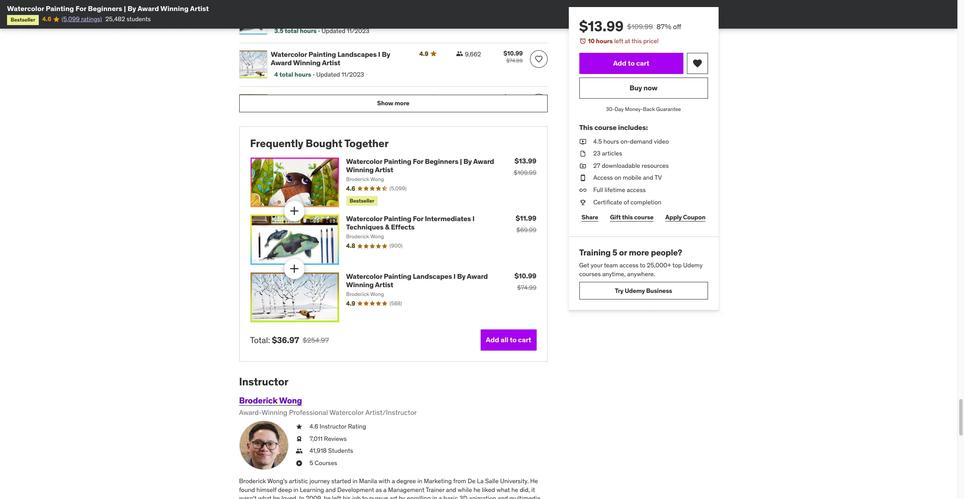 Task type: locate. For each thing, give the bounding box(es) containing it.
broderick inside "broderick wong's artistic journey started in manila with a degree in marketing from de la salle university. he found himself deep in learning and development as a management trainer and while he liked what he did, it wasn't what he loved. in 2009, he left his job to pursue art by enrolling in a basic 3d animation and multimed"
[[239, 477, 266, 485]]

1 vertical spatial bestseller
[[350, 197, 374, 204]]

4.6 for (5,099 ratings)
[[42, 15, 51, 23]]

watercolor inside watercolor painting for intermediates i techniques & effects broderick wong
[[346, 214, 382, 223]]

what down university. at the right
[[497, 486, 510, 494]]

1 horizontal spatial $13.99
[[579, 17, 624, 35]]

or
[[619, 247, 627, 258]]

0 horizontal spatial cart
[[518, 336, 531, 344]]

0 vertical spatial instructor
[[239, 375, 289, 389]]

downloadable
[[602, 162, 640, 170]]

0 vertical spatial more
[[395, 99, 410, 107]]

xsmall image for access on mobile and tv
[[579, 174, 587, 182]]

1 vertical spatial more
[[629, 247, 649, 258]]

this right at
[[632, 37, 642, 45]]

painting up (588)
[[384, 272, 412, 281]]

11/2023 up beginner
[[342, 71, 364, 78]]

access
[[594, 174, 613, 182]]

painting inside watercolor painting for beginners | by award winning artist broderick wong
[[384, 157, 412, 166]]

4.6 up techniques
[[346, 185, 355, 193]]

1 horizontal spatial 5
[[613, 247, 618, 258]]

in right 'degree'
[[418, 477, 423, 485]]

0 vertical spatial udemy
[[684, 261, 703, 269]]

2 horizontal spatial 4.6
[[346, 185, 355, 193]]

4.6 left (5,099
[[42, 15, 51, 23]]

more right or
[[629, 247, 649, 258]]

add all to cart button
[[481, 330, 537, 351]]

certificate
[[594, 198, 623, 206]]

add to cart button
[[579, 53, 683, 74]]

more
[[395, 99, 410, 107], [629, 247, 649, 258]]

20,509
[[463, 94, 483, 102]]

techniques
[[346, 223, 384, 232]]

udemy right top
[[684, 261, 703, 269]]

1 vertical spatial a
[[384, 486, 387, 494]]

business
[[646, 287, 672, 295]]

to inside the training 5 or more people? get your team access to 25,000+ top udemy courses anytime, anywhere.
[[640, 261, 646, 269]]

0 vertical spatial $109.99
[[627, 22, 653, 31]]

1 vertical spatial $109.99
[[514, 169, 537, 177]]

0 vertical spatial access
[[627, 186, 646, 194]]

1 vertical spatial for
[[413, 157, 424, 166]]

1 horizontal spatial 4.6
[[310, 423, 318, 431]]

landscapes inside watercolor painting landscapes i by award winning artist broderick wong
[[413, 272, 452, 281]]

team
[[604, 261, 618, 269]]

0 vertical spatial cart
[[636, 59, 650, 67]]

2 to from the left
[[380, 93, 390, 102]]

0 vertical spatial bestseller
[[11, 16, 35, 23]]

job
[[352, 495, 361, 499]]

cart right all
[[518, 336, 531, 344]]

landscapes for watercolor painting landscapes i by award winning artist
[[338, 50, 377, 58]]

his
[[343, 495, 351, 499]]

total right "3.5"
[[285, 27, 299, 35]]

| for watercolor painting for beginners | by award winning artist
[[124, 4, 126, 13]]

watercolor inside the watercolor painting landscapes i by award winning artist
[[271, 50, 307, 58]]

updated down the watercolor painting landscapes i by award winning artist
[[316, 71, 340, 78]]

share button
[[579, 209, 601, 226]]

wong inside broderick wong award-winning professional watercolor artist/instructor
[[279, 395, 302, 406]]

1 vertical spatial $13.99
[[515, 156, 537, 165]]

as
[[376, 486, 382, 494]]

watercolor inside broderick wong award-winning professional watercolor artist/instructor
[[330, 408, 364, 417]]

0 vertical spatial $10.99 $74.99
[[504, 49, 523, 64]]

training
[[579, 247, 611, 258]]

xsmall image for 4.6 instructor rating
[[296, 423, 303, 431]]

manila
[[359, 477, 377, 485]]

| inside watercolor painting for beginners | by award winning artist broderick wong
[[460, 157, 462, 166]]

broderick wong's artistic journey started in manila with a degree in marketing from de la salle university. he found himself deep in learning and development as a management trainer and while he liked what he did, it wasn't what he loved. in 2009, he left his job to pursue art by enrolling in a basic 3d animation and multimed
[[239, 477, 541, 499]]

1 horizontal spatial more
[[629, 247, 649, 258]]

xsmall image left 20,509
[[454, 94, 461, 101]]

0 horizontal spatial $13.99
[[515, 156, 537, 165]]

10 hours left at this price!
[[588, 37, 659, 45]]

reviews
[[324, 435, 347, 443]]

1 horizontal spatial cart
[[636, 59, 650, 67]]

1 horizontal spatial 4.9
[[420, 50, 429, 58]]

| for watercolor painting for beginners | by award winning artist broderick wong
[[460, 157, 462, 166]]

0 vertical spatial 5
[[613, 247, 618, 258]]

$109.99 inside $13.99 $109.99 87% off
[[627, 22, 653, 31]]

1 horizontal spatial i
[[454, 272, 456, 281]]

access down mobile
[[627, 186, 646, 194]]

course down completion
[[634, 213, 654, 221]]

(588)
[[390, 300, 402, 307]]

2 vertical spatial for
[[413, 214, 424, 223]]

painting for watercolor painting for intermediates i techniques & effects broderick wong
[[384, 214, 412, 223]]

0 horizontal spatial instructor
[[239, 375, 289, 389]]

certificate of completion
[[594, 198, 662, 206]]

1 vertical spatial landscapes
[[413, 272, 452, 281]]

professional
[[289, 408, 328, 417]]

watercolor painting landscapes i by award winning artist broderick wong
[[346, 272, 488, 298]]

(5,099)
[[390, 185, 407, 192]]

and up basic
[[446, 486, 456, 494]]

a right 'as'
[[384, 486, 387, 494]]

(5,099
[[62, 15, 80, 23]]

1 horizontal spatial |
[[460, 157, 462, 166]]

to right how on the left
[[289, 93, 299, 102]]

left left the his
[[332, 495, 341, 499]]

1 vertical spatial left
[[332, 495, 341, 499]]

0 horizontal spatial $109.99
[[514, 169, 537, 177]]

7,011
[[310, 435, 323, 443]]

1 vertical spatial udemy
[[625, 287, 645, 295]]

more inside the training 5 or more people? get your team access to 25,000+ top udemy courses anytime, anywhere.
[[629, 247, 649, 258]]

0 horizontal spatial udemy
[[625, 287, 645, 295]]

23
[[594, 150, 601, 157]]

1 vertical spatial beginners
[[425, 157, 459, 166]]

hours right "3.5"
[[300, 27, 317, 35]]

0 vertical spatial a
[[392, 477, 395, 485]]

1 horizontal spatial instructor
[[320, 423, 347, 431]]

0 vertical spatial |
[[124, 4, 126, 13]]

and left tv on the top of page
[[643, 174, 654, 182]]

buy now button
[[579, 77, 708, 99]]

show more button
[[239, 95, 548, 112]]

xsmall image for 9,662
[[456, 50, 463, 57]]

xsmall image for 41,918 students
[[296, 447, 303, 456]]

1 vertical spatial |
[[460, 157, 462, 166]]

in up development
[[353, 477, 358, 485]]

rating
[[348, 423, 366, 431]]

0 horizontal spatial more
[[395, 99, 410, 107]]

1 horizontal spatial bestseller
[[350, 197, 374, 204]]

xsmall image for 5 courses
[[296, 459, 303, 468]]

add left all
[[486, 336, 499, 344]]

beginners inside watercolor painting for beginners | by award winning artist broderick wong
[[425, 157, 459, 166]]

1 vertical spatial 5
[[310, 459, 313, 467]]

588 reviews element
[[390, 300, 402, 307]]

did,
[[520, 486, 530, 494]]

0 vertical spatial course
[[595, 123, 617, 132]]

0 vertical spatial beginners
[[88, 4, 122, 13]]

0 vertical spatial 4.9
[[420, 50, 429, 58]]

painting up (5,099
[[46, 4, 74, 13]]

and down salle
[[498, 495, 508, 499]]

4.6 up 7,011
[[310, 423, 318, 431]]

artist/instructor
[[365, 408, 417, 417]]

1 horizontal spatial to
[[380, 93, 390, 102]]

i
[[378, 50, 380, 58], [473, 214, 475, 223], [454, 272, 456, 281]]

to right job
[[362, 495, 368, 499]]

0 vertical spatial updated
[[322, 27, 346, 35]]

bought
[[306, 137, 342, 150]]

4.6 instructor rating
[[310, 423, 366, 431]]

0 horizontal spatial add
[[486, 336, 499, 344]]

he right 2009, on the bottom of the page
[[324, 495, 331, 499]]

and
[[643, 174, 654, 182], [326, 486, 336, 494], [446, 486, 456, 494], [498, 495, 508, 499]]

2 vertical spatial 4.6
[[310, 423, 318, 431]]

xsmall image up artistic
[[296, 459, 303, 468]]

25,482 students
[[105, 15, 151, 23]]

0 vertical spatial $10.99
[[504, 49, 523, 57]]

cart down price!
[[636, 59, 650, 67]]

money-
[[625, 106, 643, 112]]

0 horizontal spatial landscapes
[[338, 50, 377, 58]]

share
[[582, 213, 599, 221]]

course up 4.5
[[595, 123, 617, 132]]

1 horizontal spatial course
[[634, 213, 654, 221]]

loved.
[[282, 495, 298, 499]]

what down himself
[[258, 495, 272, 499]]

to up anywhere.
[[640, 261, 646, 269]]

left left at
[[614, 37, 624, 45]]

0 horizontal spatial beginners
[[88, 4, 122, 13]]

$10.99 $74.99
[[504, 49, 523, 64], [515, 271, 537, 292]]

painting inside the watercolor painting landscapes i by award winning artist
[[309, 50, 336, 58]]

students
[[127, 15, 151, 23]]

watercolor inside watercolor painting for beginners | by award winning artist broderick wong
[[346, 157, 382, 166]]

broderick inside watercolor painting for intermediates i techniques & effects broderick wong
[[346, 233, 369, 240]]

cart inside add all to cart button
[[518, 336, 531, 344]]

artist inside watercolor painting landscapes i by award winning artist broderick wong
[[375, 280, 393, 289]]

0 vertical spatial updated 11/2023
[[322, 27, 370, 35]]

xsmall image left 7,011
[[296, 435, 303, 444]]

updated up the watercolor painting landscapes i by award winning artist
[[322, 27, 346, 35]]

1 horizontal spatial beginners
[[425, 157, 459, 166]]

1 vertical spatial 4.6
[[346, 185, 355, 193]]

to right beginner
[[380, 93, 390, 102]]

23 articles
[[594, 150, 622, 157]]

0 vertical spatial total
[[285, 27, 299, 35]]

for inside watercolor painting for beginners | by award winning artist broderick wong
[[413, 157, 424, 166]]

to right all
[[510, 336, 517, 344]]

total for 4
[[280, 71, 293, 78]]

xsmall image for 20,509
[[454, 94, 461, 101]]

1 vertical spatial i
[[473, 214, 475, 223]]

0 vertical spatial for
[[76, 4, 86, 13]]

1 vertical spatial updated
[[316, 71, 340, 78]]

total right 4
[[280, 71, 293, 78]]

3d
[[460, 495, 468, 499]]

a
[[392, 477, 395, 485], [384, 486, 387, 494], [439, 495, 442, 499]]

apply coupon button
[[663, 209, 708, 226]]

from
[[453, 477, 466, 485]]

hours
[[300, 27, 317, 35], [596, 37, 613, 45], [295, 71, 311, 78], [604, 137, 619, 145]]

resources
[[642, 162, 669, 170]]

watercolor for watercolor painting landscapes i by award winning artist broderick wong
[[346, 272, 382, 281]]

painting inside watercolor painting landscapes i by award winning artist broderick wong
[[384, 272, 412, 281]]

1 vertical spatial course
[[634, 213, 654, 221]]

1 horizontal spatial what
[[497, 486, 510, 494]]

i inside watercolor painting for intermediates i techniques & effects broderick wong
[[473, 214, 475, 223]]

updated 11/2023 down the watercolor painting landscapes i by award winning artist
[[316, 71, 364, 78]]

wong inside watercolor painting landscapes i by award winning artist broderick wong
[[371, 291, 384, 298]]

1 vertical spatial 4.9
[[346, 300, 355, 308]]

4.7
[[420, 93, 428, 101]]

5 inside the training 5 or more people? get your team access to 25,000+ top udemy courses anytime, anywhere.
[[613, 247, 618, 258]]

1 vertical spatial instructor
[[320, 423, 347, 431]]

master
[[271, 102, 299, 111]]

xsmall image left access
[[579, 174, 587, 182]]

watercolor painting landscapes i by award winning artist link up from
[[271, 50, 409, 67]]

xsmall image down the 'this'
[[579, 137, 587, 146]]

watercolor inside watercolor painting landscapes i by award winning artist broderick wong
[[346, 272, 382, 281]]

watercolor painting for beginners | by award winning artist broderick wong
[[346, 157, 494, 182]]

this
[[632, 37, 642, 45], [622, 213, 633, 221]]

0 horizontal spatial left
[[332, 495, 341, 499]]

0 vertical spatial $13.99
[[579, 17, 624, 35]]

1 vertical spatial total
[[280, 71, 293, 78]]

painting up (5,099) in the left top of the page
[[384, 157, 412, 166]]

watercolor painting for intermediates i techniques & effects link
[[346, 214, 475, 232]]

in down artistic
[[294, 486, 298, 494]]

wong's
[[267, 477, 288, 485]]

1 vertical spatial add
[[486, 336, 499, 344]]

4.6 for (5,099)
[[346, 185, 355, 193]]

1 horizontal spatial landscapes
[[413, 272, 452, 281]]

a down trainer
[[439, 495, 442, 499]]

xsmall image
[[579, 150, 587, 158], [579, 162, 587, 170], [296, 423, 303, 431], [296, 435, 303, 444], [296, 447, 303, 456]]

broderick wong award-winning professional watercolor artist/instructor
[[239, 395, 417, 417]]

ratings)
[[81, 15, 102, 23]]

$254.97
[[303, 336, 329, 345]]

$10.99
[[504, 49, 523, 57], [515, 271, 537, 280]]

0 horizontal spatial course
[[595, 123, 617, 132]]

painting inside watercolor painting for intermediates i techniques & effects broderick wong
[[384, 214, 412, 223]]

updated 11/2023 up the watercolor painting landscapes i by award winning artist
[[322, 27, 370, 35]]

1 horizontal spatial add
[[613, 59, 627, 67]]

add down 10 hours left at this price! in the right top of the page
[[613, 59, 627, 67]]

de
[[468, 477, 476, 485]]

11/2023 up the watercolor painting landscapes i by award winning artist
[[347, 27, 370, 35]]

landscapes for watercolor painting landscapes i by award winning artist broderick wong
[[413, 272, 452, 281]]

0 horizontal spatial 4.6
[[42, 15, 51, 23]]

1 horizontal spatial udemy
[[684, 261, 703, 269]]

broderick
[[346, 176, 369, 182], [346, 233, 369, 240], [346, 291, 369, 298], [239, 395, 278, 406], [239, 477, 266, 485]]

he down university. at the right
[[512, 486, 519, 494]]

more right show
[[395, 99, 410, 107]]

painting down 3.5 total hours
[[309, 50, 336, 58]]

course inside gift this course link
[[634, 213, 654, 221]]

xsmall image
[[456, 50, 463, 57], [454, 94, 461, 101], [579, 137, 587, 146], [579, 174, 587, 182], [579, 186, 587, 195], [579, 198, 587, 207], [296, 459, 303, 468]]

updated for 4 total hours
[[316, 71, 340, 78]]

$109.99
[[627, 22, 653, 31], [514, 169, 537, 177]]

xsmall image left 41,918
[[296, 447, 303, 456]]

access down or
[[620, 261, 639, 269]]

0 vertical spatial $74.99
[[506, 57, 523, 64]]

1 horizontal spatial left
[[614, 37, 624, 45]]

try
[[615, 287, 624, 295]]

for inside watercolor painting for intermediates i techniques & effects broderick wong
[[413, 214, 424, 223]]

$36.97
[[272, 335, 299, 345]]

0 horizontal spatial 5
[[310, 459, 313, 467]]

0 horizontal spatial to
[[289, 93, 299, 102]]

1 vertical spatial this
[[622, 213, 633, 221]]

for for watercolor painting for beginners | by award winning artist
[[76, 4, 86, 13]]

from
[[322, 93, 342, 102]]

artistic
[[289, 477, 308, 485]]

4.5 hours on-demand video
[[594, 137, 669, 145]]

$13.99 inside $13.99 $109.99
[[515, 156, 537, 165]]

xsmall image left 23
[[579, 150, 587, 158]]

0 vertical spatial 11/2023
[[347, 27, 370, 35]]

$109.99 for $13.99 $109.99
[[514, 169, 537, 177]]

0 horizontal spatial i
[[378, 50, 380, 58]]

this right the gift
[[622, 213, 633, 221]]

he
[[530, 477, 538, 485]]

0 vertical spatial landscapes
[[338, 50, 377, 58]]

course
[[595, 123, 617, 132], [634, 213, 654, 221]]

off
[[673, 22, 682, 31]]

0 vertical spatial add
[[613, 59, 627, 67]]

xsmall image down professional
[[296, 423, 303, 431]]

wong inside watercolor painting for intermediates i techniques & effects broderick wong
[[371, 233, 384, 240]]

0 vertical spatial 4.6
[[42, 15, 51, 23]]

wishlist image
[[534, 54, 543, 63]]

alarm image
[[579, 37, 587, 45]]

a right with
[[392, 477, 395, 485]]

900 reviews element
[[390, 243, 403, 250]]

xsmall image up the share
[[579, 198, 587, 207]]

broderick inside broderick wong award-winning professional watercolor artist/instructor
[[239, 395, 278, 406]]

0 vertical spatial i
[[378, 50, 380, 58]]

instructor up reviews
[[320, 423, 347, 431]]

41,918
[[310, 447, 327, 455]]

2 horizontal spatial i
[[473, 214, 475, 223]]

xsmall image left 27
[[579, 162, 587, 170]]

5 down 41,918
[[310, 459, 313, 467]]

by inside the watercolor painting landscapes i by award winning artist
[[382, 50, 390, 58]]

0 horizontal spatial |
[[124, 4, 126, 13]]

art
[[390, 495, 398, 499]]

1 vertical spatial cart
[[518, 336, 531, 344]]

2 horizontal spatial a
[[439, 495, 442, 499]]

xsmall image left 9,662
[[456, 50, 463, 57]]

10
[[588, 37, 595, 45]]

1 horizontal spatial $109.99
[[627, 22, 653, 31]]

1 vertical spatial access
[[620, 261, 639, 269]]

udemy right try
[[625, 287, 645, 295]]

25,482
[[105, 15, 125, 23]]

painting up (900)
[[384, 214, 412, 223]]

xsmall image left full
[[579, 186, 587, 195]]

instructor
[[239, 375, 289, 389], [320, 423, 347, 431]]

xsmall image for 4.5 hours on-demand video
[[579, 137, 587, 146]]

5 left or
[[613, 247, 618, 258]]

1 vertical spatial 11/2023
[[342, 71, 364, 78]]

instructor up broderick wong link
[[239, 375, 289, 389]]

left inside "broderick wong's artistic journey started in manila with a degree in marketing from de la salle university. he found himself deep in learning and development as a management trainer and while he liked what he did, it wasn't what he loved. in 2009, he left his job to pursue art by enrolling in a basic 3d animation and multimed"
[[332, 495, 341, 499]]

by inside watercolor painting landscapes i by award winning artist broderick wong
[[457, 272, 466, 281]]

i inside watercolor painting landscapes i by award winning artist broderick wong
[[454, 272, 456, 281]]

what
[[497, 486, 510, 494], [258, 495, 272, 499]]

2009,
[[306, 495, 322, 499]]

watercolor for watercolor painting landscapes i by award winning artist
[[271, 50, 307, 58]]

access inside the training 5 or more people? get your team access to 25,000+ top udemy courses anytime, anywhere.
[[620, 261, 639, 269]]

landscapes inside the watercolor painting landscapes i by award winning artist
[[338, 50, 377, 58]]

9,662
[[465, 50, 481, 58]]

broderick inside watercolor painting for beginners | by award winning artist broderick wong
[[346, 176, 369, 182]]

watercolor painting landscapes i by award winning artist link up (588)
[[346, 272, 488, 289]]

0 horizontal spatial what
[[258, 495, 272, 499]]

i inside the watercolor painting landscapes i by award winning artist
[[378, 50, 380, 58]]



Task type: vqa. For each thing, say whether or not it's contained in the screenshot.
"BW"
no



Task type: describe. For each thing, give the bounding box(es) containing it.
hours up paint
[[295, 71, 311, 78]]

watercolor for watercolor painting for intermediates i techniques & effects broderick wong
[[346, 214, 382, 223]]

winning inside broderick wong award-winning professional watercolor artist/instructor
[[262, 408, 287, 417]]

updated 11/2023 for 4 total hours
[[316, 71, 364, 78]]

watercolor painting landscapes i by award winning artist
[[271, 50, 390, 67]]

trainer
[[426, 486, 445, 494]]

courses
[[315, 459, 337, 467]]

add to cart
[[613, 59, 650, 67]]

salle
[[485, 477, 499, 485]]

this course includes:
[[579, 123, 648, 132]]

broderick wong link
[[239, 395, 302, 406]]

cart inside 'add to cart' button
[[636, 59, 650, 67]]

he down deep
[[273, 495, 280, 499]]

5099 reviews element
[[390, 185, 407, 192]]

video
[[654, 137, 669, 145]]

30-day money-back guarantee
[[606, 106, 681, 112]]

updated 11/2023 for 3.5 total hours
[[322, 27, 370, 35]]

1 vertical spatial what
[[258, 495, 272, 499]]

wishlist image
[[692, 58, 703, 69]]

watercolor painting for intermediates i techniques & effects broderick wong
[[346, 214, 475, 240]]

0 vertical spatial watercolor painting landscapes i by award winning artist link
[[271, 50, 409, 67]]

hours up articles
[[604, 137, 619, 145]]

11/2023 for 3.5 total hours
[[347, 27, 370, 35]]

by
[[399, 495, 406, 499]]

training 5 or more people? get your team access to 25,000+ top udemy courses anytime, anywhere.
[[579, 247, 703, 278]]

try udemy business
[[615, 287, 672, 295]]

and down started
[[326, 486, 336, 494]]

udemy inside the training 5 or more people? get your team access to 25,000+ top udemy courses anytime, anywhere.
[[684, 261, 703, 269]]

winning inside watercolor painting for beginners | by award winning artist broderick wong
[[346, 165, 374, 174]]

wasn't
[[239, 495, 257, 499]]

all
[[501, 336, 509, 344]]

deep
[[278, 486, 292, 494]]

add for add to cart
[[613, 59, 627, 67]]

frequently
[[250, 137, 303, 150]]

management
[[388, 486, 425, 494]]

total:
[[250, 335, 270, 345]]

painting for watercolor painting for beginners | by award winning artist broderick wong
[[384, 157, 412, 166]]

11/2023 for 4 total hours
[[342, 71, 364, 78]]

0 vertical spatial left
[[614, 37, 624, 45]]

$11.99 $69.99
[[516, 214, 537, 234]]

broderick inside watercolor painting landscapes i by award winning artist broderick wong
[[346, 291, 369, 298]]

development
[[337, 486, 374, 494]]

xsmall image for 7,011 reviews
[[296, 435, 303, 444]]

students
[[328, 447, 353, 455]]

liked
[[482, 486, 495, 494]]

award inside watercolor painting for beginners | by award winning artist broderick wong
[[473, 157, 494, 166]]

0 horizontal spatial 4.9
[[346, 300, 355, 308]]

0 vertical spatial this
[[632, 37, 642, 45]]

while
[[458, 486, 472, 494]]

in down trainer
[[433, 495, 437, 499]]

painting for watercolor painting for beginners | by award winning artist
[[46, 4, 74, 13]]

watercolor for watercolor painting for beginners | by award winning artist broderick wong
[[346, 157, 382, 166]]

on-
[[621, 137, 630, 145]]

i for watercolor painting landscapes i by award winning artist
[[378, 50, 380, 58]]

painting for watercolor painting landscapes i by award winning artist broderick wong
[[384, 272, 412, 281]]

xsmall image for full lifetime access
[[579, 186, 587, 195]]

enrolling
[[407, 495, 431, 499]]

beginners for watercolor painting for beginners | by award winning artist
[[88, 4, 122, 13]]

add for add all to cart
[[486, 336, 499, 344]]

5 courses
[[310, 459, 337, 467]]

for for watercolor painting for intermediates i techniques & effects broderick wong
[[413, 214, 424, 223]]

1 to from the left
[[289, 93, 299, 102]]

in
[[299, 495, 304, 499]]

1 vertical spatial $74.99
[[517, 284, 537, 292]]

price!
[[644, 37, 659, 45]]

by inside watercolor painting for beginners | by award winning artist broderick wong
[[464, 157, 472, 166]]

mobile
[[623, 174, 642, 182]]

award inside the watercolor painting landscapes i by award winning artist
[[271, 58, 292, 67]]

back
[[643, 106, 655, 112]]

found
[[239, 486, 255, 494]]

27
[[594, 162, 601, 170]]

4.5
[[594, 137, 602, 145]]

artist inside watercolor painting for beginners | by award winning artist broderick wong
[[375, 165, 393, 174]]

$16.99
[[504, 93, 523, 101]]

30-
[[606, 106, 615, 112]]

top
[[673, 261, 682, 269]]

(5,099 ratings)
[[62, 15, 102, 23]]

wong inside watercolor painting for beginners | by award winning artist broderick wong
[[371, 176, 384, 182]]

includes:
[[618, 123, 648, 132]]

how to paint from beginner to master link
[[271, 93, 409, 111]]

award inside watercolor painting landscapes i by award winning artist broderick wong
[[467, 272, 488, 281]]

to inside "broderick wong's artistic journey started in manila with a degree in marketing from de la salle university. he found himself deep in learning and development as a management trainer and while he liked what he did, it wasn't what he loved. in 2009, he left his job to pursue art by enrolling in a basic 3d animation and multimed"
[[362, 495, 368, 499]]

for for watercolor painting for beginners | by award winning artist broderick wong
[[413, 157, 424, 166]]

4.8
[[346, 242, 355, 250]]

$109.99 for $13.99 $109.99 87% off
[[627, 22, 653, 31]]

broderick wong image
[[239, 421, 289, 470]]

pursue
[[369, 495, 388, 499]]

$13.99 for $13.99 $109.99
[[515, 156, 537, 165]]

1 vertical spatial $10.99
[[515, 271, 537, 280]]

$13.99 $109.99 87% off
[[579, 17, 682, 35]]

it
[[532, 486, 535, 494]]

25,000+
[[647, 261, 671, 269]]

effects
[[391, 223, 415, 232]]

winning inside the watercolor painting landscapes i by award winning artist
[[293, 58, 321, 67]]

watercolor for watercolor painting for beginners | by award winning artist
[[7, 4, 44, 13]]

add all to cart
[[486, 336, 531, 344]]

how to paint from beginner to master
[[271, 93, 390, 111]]

anywhere.
[[628, 270, 656, 278]]

on
[[615, 174, 622, 182]]

marketing
[[424, 477, 452, 485]]

artist inside the watercolor painting landscapes i by award winning artist
[[322, 58, 340, 67]]

total: $36.97 $254.97
[[250, 335, 329, 345]]

get
[[579, 261, 590, 269]]

himself
[[257, 486, 277, 494]]

$69.99
[[517, 226, 537, 234]]

he up animation
[[474, 486, 481, 494]]

i for watercolor painting landscapes i by award winning artist broderick wong
[[454, 272, 456, 281]]

demand
[[630, 137, 653, 145]]

watercolor painting for beginners | by award winning artist
[[7, 4, 209, 13]]

painting for watercolor painting landscapes i by award winning artist
[[309, 50, 336, 58]]

lifetime
[[605, 186, 626, 194]]

xsmall image for certificate of completion
[[579, 198, 587, 207]]

0 horizontal spatial bestseller
[[11, 16, 35, 23]]

beginners for watercolor painting for beginners | by award winning artist broderick wong
[[425, 157, 459, 166]]

try udemy business link
[[579, 282, 708, 300]]

2 vertical spatial a
[[439, 495, 442, 499]]

award-
[[239, 408, 262, 417]]

to down at
[[628, 59, 635, 67]]

1 horizontal spatial a
[[392, 477, 395, 485]]

more inside button
[[395, 99, 410, 107]]

winning inside watercolor painting landscapes i by award winning artist broderick wong
[[346, 280, 374, 289]]

learning
[[300, 486, 324, 494]]

show more
[[377, 99, 410, 107]]

$13.99 $109.99
[[514, 156, 537, 177]]

(900)
[[390, 243, 403, 249]]

xsmall image for 23 articles
[[579, 150, 587, 158]]

apply coupon
[[666, 213, 706, 221]]

1 vertical spatial watercolor painting landscapes i by award winning artist link
[[346, 272, 488, 289]]

updated for 3.5 total hours
[[322, 27, 346, 35]]

1 vertical spatial $10.99 $74.99
[[515, 271, 537, 292]]

completion
[[631, 198, 662, 206]]

basic
[[444, 495, 458, 499]]

xsmall image for 27 downloadable resources
[[579, 162, 587, 170]]

tv
[[655, 174, 662, 182]]

animation
[[469, 495, 496, 499]]

$13.99 for $13.99 $109.99 87% off
[[579, 17, 624, 35]]

$11.99
[[516, 214, 537, 223]]

at
[[625, 37, 631, 45]]

show
[[377, 99, 393, 107]]

intermediates
[[425, 214, 471, 223]]

full lifetime access
[[594, 186, 646, 194]]

total for 3.5
[[285, 27, 299, 35]]

this
[[579, 123, 593, 132]]

hours right 10
[[596, 37, 613, 45]]



